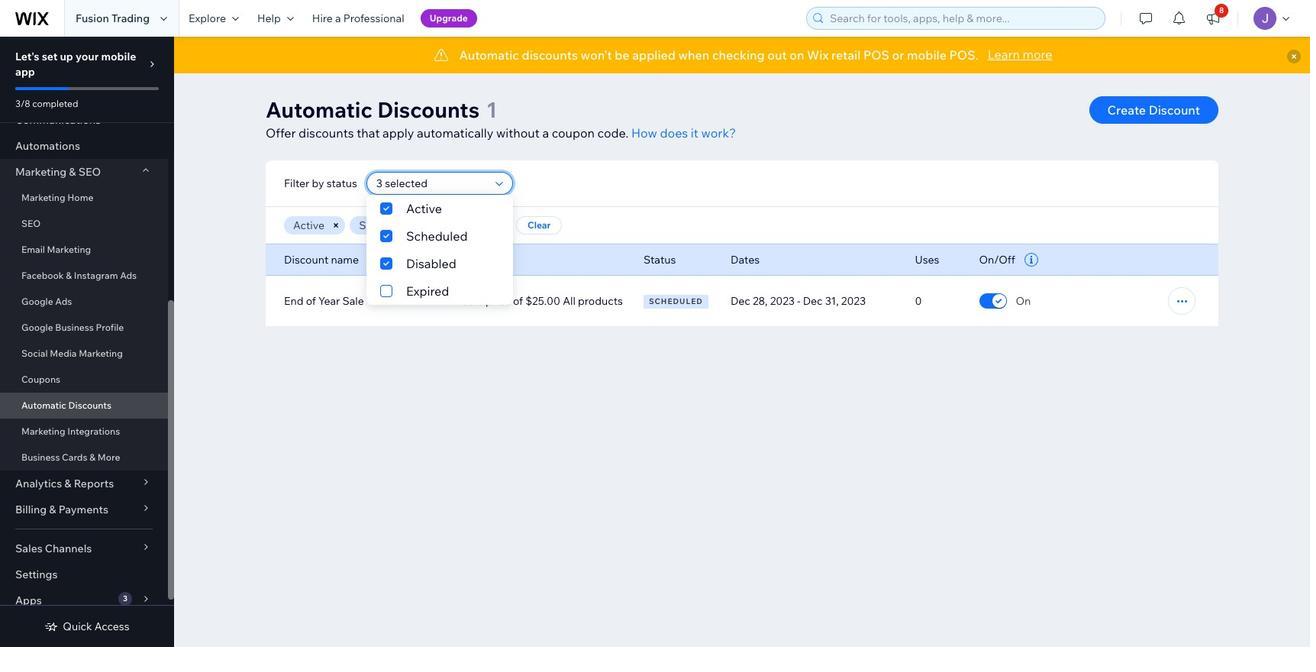 Task type: locate. For each thing, give the bounding box(es) containing it.
& for payments
[[49, 503, 56, 516]]

facebook
[[21, 270, 64, 281]]

1 horizontal spatial sale
[[462, 294, 484, 308]]

ads right instagram
[[120, 270, 137, 281]]

& for seo
[[69, 165, 76, 179]]

facebook & instagram ads link
[[0, 263, 168, 289]]

analytics & reports
[[15, 477, 114, 490]]

& up home
[[69, 165, 76, 179]]

offer down "scheduled" option
[[460, 253, 486, 267]]

sale right year
[[343, 294, 364, 308]]

a
[[335, 11, 341, 25], [543, 125, 549, 141]]

automatic down upgrade button
[[460, 47, 519, 63]]

google inside google business profile link
[[21, 322, 53, 333]]

email
[[21, 244, 45, 255]]

list box
[[367, 195, 513, 305]]

discounts
[[378, 96, 480, 123], [68, 400, 112, 411]]

1 vertical spatial discounts
[[299, 125, 354, 141]]

discounts left won't
[[522, 47, 578, 63]]

active up discount name
[[293, 218, 325, 232]]

of right end
[[306, 294, 316, 308]]

1 horizontal spatial discounts
[[522, 47, 578, 63]]

discounts for automatic discounts
[[68, 400, 112, 411]]

business up social media marketing
[[55, 322, 94, 333]]

alert containing learn more
[[174, 37, 1311, 73]]

Scheduled checkbox
[[367, 222, 513, 250]]

3/8
[[15, 98, 30, 109]]

scheduled down select... field at the top left of the page
[[359, 218, 413, 232]]

trading
[[111, 11, 150, 25]]

0 vertical spatial active
[[406, 201, 442, 216]]

hire a professional
[[312, 11, 405, 25]]

communications
[[15, 113, 101, 127]]

2023 right 31,
[[842, 294, 866, 308]]

it
[[691, 125, 699, 141]]

marketing & seo
[[15, 165, 101, 179]]

mobile right your
[[101, 50, 136, 63]]

more
[[98, 452, 120, 463]]

communications button
[[0, 107, 168, 133]]

marketing inside dropdown button
[[15, 165, 67, 179]]

seo up the 'email'
[[21, 218, 41, 229]]

marketing home
[[21, 192, 93, 203]]

0 horizontal spatial discounts
[[299, 125, 354, 141]]

2023 left -
[[771, 294, 795, 308]]

1 horizontal spatial offer
[[460, 253, 486, 267]]

discount left name
[[284, 253, 329, 267]]

discounts inside automatic discounts 1 offer discounts that apply automatically without a coupon code. how does it work?
[[378, 96, 480, 123]]

3/8 completed
[[15, 98, 78, 109]]

seo down the 'automations' link
[[78, 165, 101, 179]]

0 vertical spatial automatic
[[460, 47, 519, 63]]

-
[[798, 294, 801, 308]]

0 horizontal spatial seo
[[21, 218, 41, 229]]

google ads
[[21, 296, 72, 307]]

access
[[95, 620, 130, 633]]

1 vertical spatial automatic
[[266, 96, 373, 123]]

channels
[[45, 542, 92, 555]]

how
[[632, 125, 658, 141]]

or
[[893, 47, 905, 63]]

0 horizontal spatial of
[[306, 294, 316, 308]]

& right facebook
[[66, 270, 72, 281]]

when
[[679, 47, 710, 63]]

pos.
[[950, 47, 979, 63]]

0 horizontal spatial mobile
[[101, 50, 136, 63]]

sale left price
[[462, 294, 484, 308]]

disabled up expired
[[406, 256, 457, 271]]

automatic up that
[[266, 96, 373, 123]]

marketing for home
[[21, 192, 65, 203]]

coupons link
[[0, 367, 168, 393]]

8 button
[[1197, 0, 1231, 37]]

marketing up facebook & instagram ads
[[47, 244, 91, 255]]

mobile
[[908, 47, 947, 63], [101, 50, 136, 63]]

0 vertical spatial google
[[21, 296, 53, 307]]

1 horizontal spatial mobile
[[908, 47, 947, 63]]

profile
[[96, 322, 124, 333]]

clear
[[528, 219, 551, 231]]

app
[[15, 65, 35, 79]]

of right price
[[513, 294, 523, 308]]

& for reports
[[64, 477, 71, 490]]

google inside google ads link
[[21, 296, 53, 307]]

clear button
[[517, 216, 562, 235]]

0 horizontal spatial dec
[[731, 294, 751, 308]]

& inside dropdown button
[[69, 165, 76, 179]]

& right billing
[[49, 503, 56, 516]]

active
[[406, 201, 442, 216], [293, 218, 325, 232]]

Disabled checkbox
[[367, 250, 513, 277]]

create discount
[[1108, 102, 1201, 118]]

1 vertical spatial a
[[543, 125, 549, 141]]

settings link
[[0, 562, 168, 588]]

automatic discounts
[[21, 400, 112, 411]]

0 vertical spatial a
[[335, 11, 341, 25]]

1 horizontal spatial 2023
[[842, 294, 866, 308]]

1 vertical spatial discounts
[[68, 400, 112, 411]]

be
[[615, 47, 630, 63]]

sales channels
[[15, 542, 92, 555]]

automatic discounts 1 offer discounts that apply automatically without a coupon code. how does it work?
[[266, 96, 737, 141]]

0 vertical spatial seo
[[78, 165, 101, 179]]

scheduled inside option
[[406, 228, 468, 244]]

marketing down automations
[[15, 165, 67, 179]]

a left coupon
[[543, 125, 549, 141]]

disabled up disabled 'option'
[[447, 218, 491, 232]]

2 google from the top
[[21, 322, 53, 333]]

marketing integrations
[[21, 426, 120, 437]]

on
[[790, 47, 805, 63]]

2 horizontal spatial automatic
[[460, 47, 519, 63]]

0 horizontal spatial automatic
[[21, 400, 66, 411]]

1 horizontal spatial seo
[[78, 165, 101, 179]]

reports
[[74, 477, 114, 490]]

2 dec from the left
[[804, 294, 823, 308]]

28,
[[753, 294, 768, 308]]

dec
[[731, 294, 751, 308], [804, 294, 823, 308]]

0 horizontal spatial ads
[[55, 296, 72, 307]]

billing
[[15, 503, 47, 516]]

1 vertical spatial active
[[293, 218, 325, 232]]

automatic discounts won't be applied when checking out on wix retail pos or mobile pos.
[[460, 47, 979, 63]]

discounts for automatic discounts 1 offer discounts that apply automatically without a coupon code. how does it work?
[[378, 96, 480, 123]]

1 horizontal spatial dec
[[804, 294, 823, 308]]

active down select... field at the top left of the page
[[406, 201, 442, 216]]

google down facebook
[[21, 296, 53, 307]]

upgrade button
[[421, 9, 477, 28]]

discounts up integrations
[[68, 400, 112, 411]]

ads up google business profile
[[55, 296, 72, 307]]

1 horizontal spatial active
[[406, 201, 442, 216]]

coupons
[[21, 374, 60, 385]]

seo link
[[0, 211, 168, 237]]

alert
[[174, 37, 1311, 73]]

& left the reports
[[64, 477, 71, 490]]

scheduled up disabled 'option'
[[406, 228, 468, 244]]

discounts left that
[[299, 125, 354, 141]]

1 horizontal spatial automatic
[[266, 96, 373, 123]]

1 vertical spatial business
[[21, 452, 60, 463]]

fusion
[[76, 11, 109, 25]]

0 vertical spatial discounts
[[378, 96, 480, 123]]

0 horizontal spatial offer
[[266, 125, 296, 141]]

fusion trading
[[76, 11, 150, 25]]

Active checkbox
[[367, 195, 513, 222]]

automatic down coupons
[[21, 400, 66, 411]]

products
[[578, 294, 623, 308]]

0 vertical spatial business
[[55, 322, 94, 333]]

2 sale from the left
[[462, 294, 484, 308]]

learn
[[988, 47, 1021, 62]]

a inside automatic discounts 1 offer discounts that apply automatically without a coupon code. how does it work?
[[543, 125, 549, 141]]

0 vertical spatial discount
[[1150, 102, 1201, 118]]

1 vertical spatial disabled
[[406, 256, 457, 271]]

1 horizontal spatial discounts
[[378, 96, 480, 123]]

automatic inside sidebar element
[[21, 400, 66, 411]]

1 horizontal spatial a
[[543, 125, 549, 141]]

disabled inside 'option'
[[406, 256, 457, 271]]

dec right -
[[804, 294, 823, 308]]

discounts up automatically
[[378, 96, 480, 123]]

apply
[[383, 125, 414, 141]]

mobile right or on the right of page
[[908, 47, 947, 63]]

dec left 28,
[[731, 294, 751, 308]]

offer up filter
[[266, 125, 296, 141]]

by
[[312, 176, 324, 190]]

1
[[487, 96, 498, 123]]

automatic
[[460, 47, 519, 63], [266, 96, 373, 123], [21, 400, 66, 411]]

hire
[[312, 11, 333, 25]]

set
[[42, 50, 58, 63]]

0 horizontal spatial a
[[335, 11, 341, 25]]

automatic discounts link
[[0, 393, 168, 419]]

1 vertical spatial google
[[21, 322, 53, 333]]

0 vertical spatial ads
[[120, 270, 137, 281]]

marketing down the automatic discounts
[[21, 426, 65, 437]]

0 horizontal spatial sale
[[343, 294, 364, 308]]

0 horizontal spatial discounts
[[68, 400, 112, 411]]

1 vertical spatial ads
[[55, 296, 72, 307]]

create
[[1108, 102, 1147, 118]]

discount inside button
[[1150, 102, 1201, 118]]

more
[[1023, 47, 1053, 62]]

2 vertical spatial automatic
[[21, 400, 66, 411]]

marketing down the marketing & seo
[[21, 192, 65, 203]]

discounts inside sidebar element
[[68, 400, 112, 411]]

0 vertical spatial offer
[[266, 125, 296, 141]]

business cards & more link
[[0, 445, 168, 471]]

discounts
[[522, 47, 578, 63], [299, 125, 354, 141]]

google up social
[[21, 322, 53, 333]]

status
[[644, 253, 676, 267]]

1 google from the top
[[21, 296, 53, 307]]

scheduled
[[359, 218, 413, 232], [406, 228, 468, 244], [649, 296, 703, 306]]

0 horizontal spatial active
[[293, 218, 325, 232]]

1 dec from the left
[[731, 294, 751, 308]]

1 vertical spatial seo
[[21, 218, 41, 229]]

0 horizontal spatial discount
[[284, 253, 329, 267]]

business up analytics on the bottom left of page
[[21, 452, 60, 463]]

business cards & more
[[21, 452, 120, 463]]

discount right the create
[[1150, 102, 1201, 118]]

seo inside dropdown button
[[78, 165, 101, 179]]

google
[[21, 296, 53, 307], [21, 322, 53, 333]]

that
[[357, 125, 380, 141]]

scheduled down status
[[649, 296, 703, 306]]

Expired checkbox
[[367, 277, 513, 305]]

1 horizontal spatial discount
[[1150, 102, 1201, 118]]

0 horizontal spatial 2023
[[771, 294, 795, 308]]

automatic inside automatic discounts 1 offer discounts that apply automatically without a coupon code. how does it work?
[[266, 96, 373, 123]]

a right hire at the top
[[335, 11, 341, 25]]

email marketing
[[21, 244, 91, 255]]

1 horizontal spatial of
[[513, 294, 523, 308]]



Task type: describe. For each thing, give the bounding box(es) containing it.
automatic for won't
[[460, 47, 519, 63]]

on/off
[[980, 253, 1016, 267]]

dates
[[731, 253, 760, 267]]

help
[[257, 11, 281, 25]]

automations link
[[0, 133, 168, 159]]

apps
[[15, 594, 42, 607]]

marketing for integrations
[[21, 426, 65, 437]]

analytics & reports button
[[0, 471, 168, 497]]

upgrade
[[430, 12, 468, 24]]

google business profile
[[21, 322, 124, 333]]

learn more
[[988, 47, 1053, 62]]

0 vertical spatial discounts
[[522, 47, 578, 63]]

2 of from the left
[[513, 294, 523, 308]]

expired
[[406, 283, 450, 299]]

pos
[[864, 47, 890, 63]]

retail
[[832, 47, 861, 63]]

1 horizontal spatial ads
[[120, 270, 137, 281]]

offer inside automatic discounts 1 offer discounts that apply automatically without a coupon code. how does it work?
[[266, 125, 296, 141]]

0 vertical spatial disabled
[[447, 218, 491, 232]]

1 2023 from the left
[[771, 294, 795, 308]]

2 2023 from the left
[[842, 294, 866, 308]]

help button
[[248, 0, 303, 37]]

all
[[563, 294, 576, 308]]

0
[[916, 294, 922, 308]]

payments
[[59, 503, 108, 516]]

let's
[[15, 50, 39, 63]]

completed
[[32, 98, 78, 109]]

end of year sale
[[284, 294, 364, 308]]

google for google business profile
[[21, 322, 53, 333]]

automatically
[[417, 125, 494, 141]]

discounts inside automatic discounts 1 offer discounts that apply automatically without a coupon code. how does it work?
[[299, 125, 354, 141]]

billing & payments
[[15, 503, 108, 516]]

code.
[[598, 125, 629, 141]]

marketing home link
[[0, 185, 168, 211]]

marketing integrations link
[[0, 419, 168, 445]]

quick
[[63, 620, 92, 633]]

out
[[768, 47, 787, 63]]

mobile inside let's set up your mobile app
[[101, 50, 136, 63]]

facebook & instagram ads
[[21, 270, 137, 281]]

3
[[123, 594, 128, 604]]

google for google ads
[[21, 296, 53, 307]]

1 vertical spatial discount
[[284, 253, 329, 267]]

sales channels button
[[0, 536, 168, 562]]

quick access
[[63, 620, 130, 633]]

year
[[318, 294, 340, 308]]

professional
[[344, 11, 405, 25]]

1 sale from the left
[[343, 294, 364, 308]]

8
[[1220, 5, 1225, 15]]

quick access button
[[45, 620, 130, 633]]

dec 28, 2023 - dec 31, 2023
[[731, 294, 866, 308]]

social media marketing link
[[0, 341, 168, 367]]

& for instagram
[[66, 270, 72, 281]]

uses
[[916, 253, 940, 267]]

coupon
[[552, 125, 595, 141]]

& left more
[[90, 452, 96, 463]]

end
[[284, 294, 304, 308]]

social media marketing
[[21, 348, 123, 359]]

marketing for &
[[15, 165, 67, 179]]

automations
[[15, 139, 80, 153]]

media
[[50, 348, 77, 359]]

let's set up your mobile app
[[15, 50, 136, 79]]

sales
[[15, 542, 43, 555]]

1 of from the left
[[306, 294, 316, 308]]

list box containing active
[[367, 195, 513, 305]]

google ads link
[[0, 289, 168, 315]]

discount name
[[284, 253, 359, 267]]

automatic for 1
[[266, 96, 373, 123]]

your
[[76, 50, 99, 63]]

does
[[660, 125, 689, 141]]

$25.00
[[526, 294, 561, 308]]

price
[[486, 294, 511, 308]]

Search for tools, apps, help & more... field
[[826, 8, 1101, 29]]

1 vertical spatial offer
[[460, 253, 486, 267]]

sidebar element
[[0, 0, 174, 647]]

up
[[60, 50, 73, 63]]

explore
[[189, 11, 226, 25]]

analytics
[[15, 477, 62, 490]]

sale price of $25.00 all products
[[462, 294, 623, 308]]

on
[[1016, 294, 1032, 308]]

without
[[497, 125, 540, 141]]

home
[[67, 192, 93, 203]]

filter
[[284, 176, 310, 190]]

email marketing link
[[0, 237, 168, 263]]

google business profile link
[[0, 315, 168, 341]]

marketing & seo button
[[0, 159, 168, 185]]

Select... field
[[372, 173, 491, 194]]

learn more link
[[988, 45, 1053, 63]]

active inside 'checkbox'
[[406, 201, 442, 216]]

cards
[[62, 452, 87, 463]]

filter by status
[[284, 176, 357, 190]]

marketing down profile
[[79, 348, 123, 359]]



